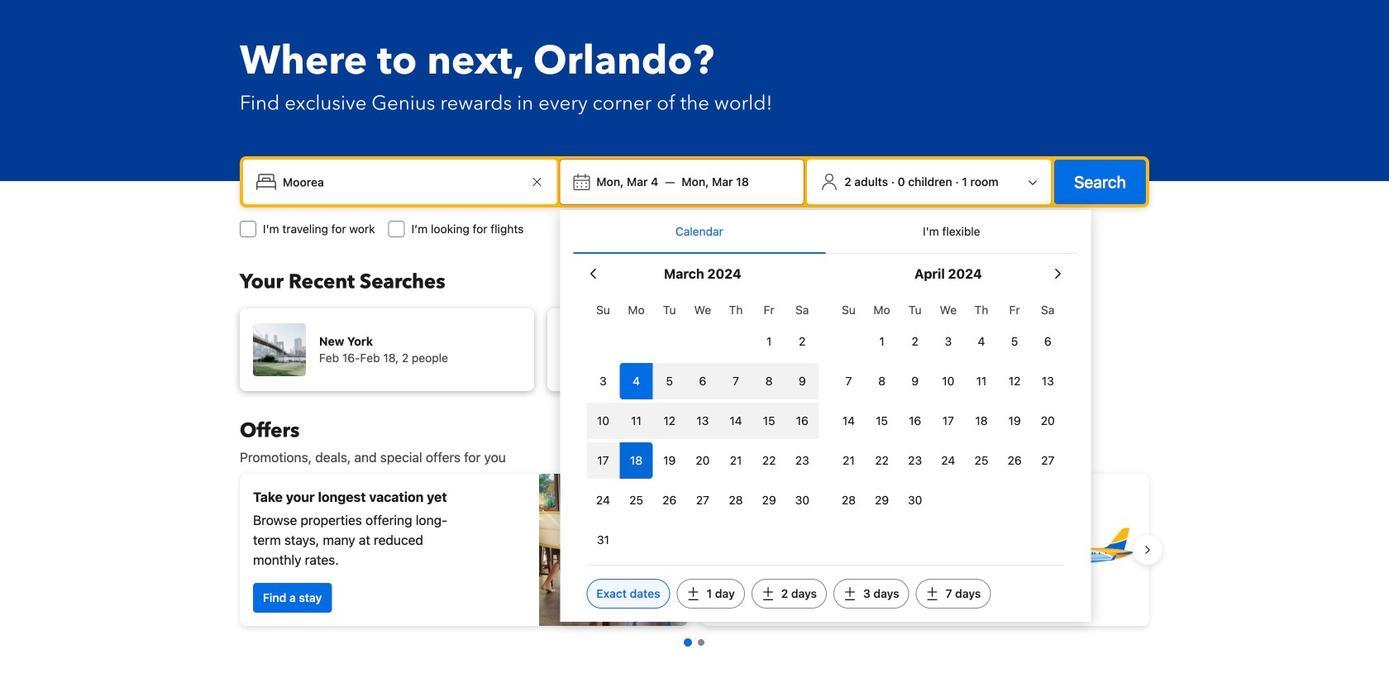 Task type: locate. For each thing, give the bounding box(es) containing it.
22 March 2024 checkbox
[[753, 443, 786, 479]]

24 April 2024 checkbox
[[932, 443, 965, 479]]

cell up 23 march 2024 option
[[786, 399, 819, 439]]

7 April 2024 checkbox
[[832, 363, 866, 399]]

cell up 17 march 2024 checkbox
[[587, 399, 620, 439]]

26 April 2024 checkbox
[[998, 443, 1032, 479]]

cell up '12 march 2024' option
[[653, 360, 686, 399]]

10 March 2024 checkbox
[[587, 403, 620, 439]]

cell up the 24 march 2024 checkbox
[[587, 439, 620, 479]]

17 March 2024 checkbox
[[587, 443, 620, 479]]

5 April 2024 checkbox
[[998, 323, 1032, 360]]

progress bar
[[684, 639, 705, 647]]

3 March 2024 checkbox
[[587, 363, 620, 399]]

region
[[227, 467, 1163, 633]]

29 March 2024 checkbox
[[753, 482, 786, 519]]

17 April 2024 checkbox
[[932, 403, 965, 439]]

2 grid from the left
[[832, 294, 1065, 519]]

31 March 2024 checkbox
[[587, 522, 620, 558]]

27 April 2024 checkbox
[[1032, 443, 1065, 479]]

cell up 15 march 2024 option
[[753, 360, 786, 399]]

20 March 2024 checkbox
[[686, 443, 720, 479]]

8 April 2024 checkbox
[[866, 363, 899, 399]]

8 March 2024 checkbox
[[753, 363, 786, 399]]

18 March 2024 checkbox
[[620, 443, 653, 479]]

28 March 2024 checkbox
[[720, 482, 753, 519]]

1 March 2024 checkbox
[[753, 323, 786, 360]]

grid
[[587, 294, 819, 558], [832, 294, 1065, 519]]

cell up 21 march 2024 checkbox
[[720, 399, 753, 439]]

20 April 2024 checkbox
[[1032, 403, 1065, 439]]

15 March 2024 checkbox
[[753, 403, 786, 439]]

29 April 2024 checkbox
[[866, 482, 899, 519]]

24 March 2024 checkbox
[[587, 482, 620, 519]]

1 April 2024 checkbox
[[866, 323, 899, 360]]

1 horizontal spatial grid
[[832, 294, 1065, 519]]

14 April 2024 checkbox
[[832, 403, 866, 439]]

11 April 2024 checkbox
[[965, 363, 998, 399]]

1 grid from the left
[[587, 294, 819, 558]]

0 horizontal spatial grid
[[587, 294, 819, 558]]

tab list
[[573, 210, 1078, 255]]

25 April 2024 checkbox
[[965, 443, 998, 479]]

9 April 2024 checkbox
[[899, 363, 932, 399]]

cell
[[620, 360, 653, 399], [653, 360, 686, 399], [686, 360, 720, 399], [720, 360, 753, 399], [753, 360, 786, 399], [786, 360, 819, 399], [587, 399, 620, 439], [620, 399, 653, 439], [653, 399, 686, 439], [686, 399, 720, 439], [720, 399, 753, 439], [753, 399, 786, 439], [786, 399, 819, 439], [587, 439, 620, 479], [620, 439, 653, 479]]

27 March 2024 checkbox
[[686, 482, 720, 519]]

4 March 2024 checkbox
[[620, 363, 653, 399]]

25 March 2024 checkbox
[[620, 482, 653, 519]]



Task type: describe. For each thing, give the bounding box(es) containing it.
14 March 2024 checkbox
[[720, 403, 753, 439]]

6 April 2024 checkbox
[[1032, 323, 1065, 360]]

5 March 2024 checkbox
[[653, 363, 686, 399]]

23 April 2024 checkbox
[[899, 443, 932, 479]]

22 April 2024 checkbox
[[866, 443, 899, 479]]

cell up 19 march 2024 option
[[653, 399, 686, 439]]

10 April 2024 checkbox
[[932, 363, 965, 399]]

2 April 2024 checkbox
[[899, 323, 932, 360]]

cell up 11 march 2024 option
[[620, 360, 653, 399]]

cell up "14 march 2024" checkbox
[[720, 360, 753, 399]]

cell up 18 march 2024 option
[[620, 399, 653, 439]]

21 April 2024 checkbox
[[832, 443, 866, 479]]

12 March 2024 checkbox
[[653, 403, 686, 439]]

18 April 2024 checkbox
[[965, 403, 998, 439]]

15 April 2024 checkbox
[[866, 403, 899, 439]]

13 April 2024 checkbox
[[1032, 363, 1065, 399]]

19 April 2024 checkbox
[[998, 403, 1032, 439]]

take your longest vacation yet image
[[539, 474, 688, 626]]

6 March 2024 checkbox
[[686, 363, 720, 399]]

cell up 16 march 2024 checkbox
[[786, 360, 819, 399]]

23 March 2024 checkbox
[[786, 443, 819, 479]]

16 March 2024 checkbox
[[786, 403, 819, 439]]

21 March 2024 checkbox
[[720, 443, 753, 479]]

26 March 2024 checkbox
[[653, 482, 686, 519]]

9 March 2024 checkbox
[[786, 363, 819, 399]]

3 April 2024 checkbox
[[932, 323, 965, 360]]

Where are you going? field
[[276, 167, 527, 197]]

7 March 2024 checkbox
[[720, 363, 753, 399]]

fly away to your dream vacation image
[[1021, 492, 1136, 608]]

28 April 2024 checkbox
[[832, 482, 866, 519]]

4 April 2024 checkbox
[[965, 323, 998, 360]]

11 March 2024 checkbox
[[620, 403, 653, 439]]

cell up 25 march 2024 option
[[620, 439, 653, 479]]

16 April 2024 checkbox
[[899, 403, 932, 439]]

cell up 13 march 2024 option
[[686, 360, 720, 399]]

30 April 2024 checkbox
[[899, 482, 932, 519]]

30 March 2024 checkbox
[[786, 482, 819, 519]]

cell up 22 march 2024 checkbox
[[753, 399, 786, 439]]

cell up 20 march 2024 checkbox
[[686, 399, 720, 439]]

2 March 2024 checkbox
[[786, 323, 819, 360]]

12 April 2024 checkbox
[[998, 363, 1032, 399]]

13 March 2024 checkbox
[[686, 403, 720, 439]]

19 March 2024 checkbox
[[653, 443, 686, 479]]



Task type: vqa. For each thing, say whether or not it's contained in the screenshot.
25 APRIL 2024 checkbox
yes



